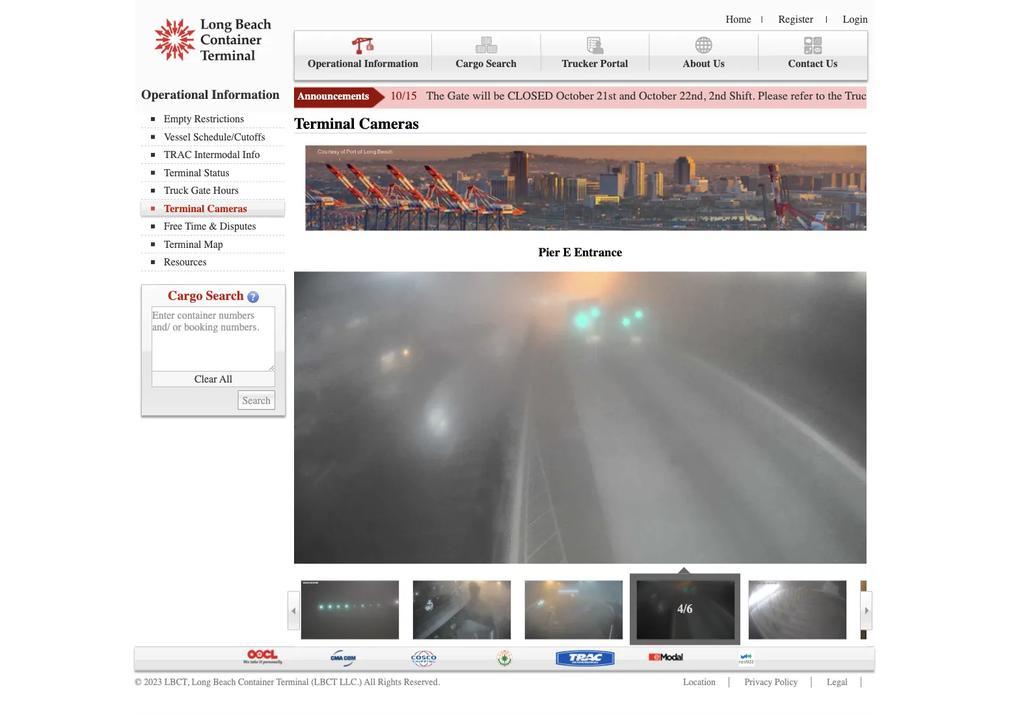 Task type: describe. For each thing, give the bounding box(es) containing it.
10/15 the gate will be closed october 21st and october 22nd, 2nd shift. please refer to the truck gate hours web page for fur
[[390, 89, 1009, 102]]

vessel schedule/cutoffs link
[[151, 131, 284, 143]]

2 | from the left
[[826, 14, 828, 25]]

the
[[828, 89, 842, 102]]

operational inside 'link'
[[308, 58, 362, 70]]

trucker portal
[[562, 58, 628, 70]]

menu bar containing operational information
[[294, 30, 868, 80]]

about us
[[683, 58, 725, 70]]

legal
[[827, 677, 848, 687]]

clear all button
[[152, 372, 275, 387]]

terminal cameras
[[294, 115, 419, 133]]

clear all
[[194, 373, 232, 385]]

Enter container numbers and/ or booking numbers.  text field
[[152, 306, 275, 372]]

truck inside empty restrictions vessel schedule/cutoffs trac intermodal info terminal status truck gate hours terminal cameras free time & disputes terminal map resources
[[164, 184, 188, 197]]

privacy policy link
[[745, 677, 798, 687]]

2023
[[144, 677, 162, 687]]

operational information inside 'link'
[[308, 58, 419, 70]]

terminal up the resources
[[164, 238, 201, 250]]

closed
[[508, 89, 553, 102]]

contact us link
[[759, 34, 867, 71]]

contact us
[[788, 58, 838, 70]]

0 horizontal spatial operational information
[[141, 87, 280, 102]]

search inside menu bar
[[486, 58, 517, 70]]

login link
[[843, 13, 868, 25]]

gate inside empty restrictions vessel schedule/cutoffs trac intermodal info terminal status truck gate hours terminal cameras free time & disputes terminal map resources
[[191, 184, 211, 197]]

empty
[[164, 113, 192, 125]]

the
[[426, 89, 445, 102]]

about
[[683, 58, 711, 70]]

terminal map link
[[151, 238, 284, 250]]

e
[[563, 245, 571, 259]]

policy
[[775, 677, 798, 687]]

vessel
[[164, 131, 191, 143]]

info
[[243, 149, 260, 161]]

0 horizontal spatial information
[[212, 87, 280, 102]]

beach
[[213, 677, 236, 687]]

time
[[185, 220, 206, 232]]

2nd
[[709, 89, 727, 102]]

resources
[[164, 256, 207, 268]]

terminal down trac
[[164, 167, 201, 179]]

4/6
[[678, 603, 693, 616]]

1 horizontal spatial gate
[[447, 89, 470, 102]]

container
[[238, 677, 274, 687]]

menu bar containing empty restrictions
[[141, 112, 291, 271]]

truck gate hours link
[[151, 184, 284, 197]]

please
[[758, 89, 788, 102]]

0 horizontal spatial cargo
[[168, 288, 203, 303]]

1 horizontal spatial cameras
[[359, 115, 419, 133]]

© 2023 lbct, long beach container terminal (lbct llc.) all rights reserved.
[[135, 677, 440, 687]]

free
[[164, 220, 182, 232]]

clear
[[194, 373, 217, 385]]

login
[[843, 13, 868, 25]]

schedule/cutoffs
[[193, 131, 265, 143]]

pier e entrance
[[539, 245, 622, 259]]

terminal left (lbct
[[276, 677, 309, 687]]

1 vertical spatial all
[[364, 677, 376, 687]]

1 horizontal spatial truck
[[845, 89, 873, 102]]

hours inside empty restrictions vessel schedule/cutoffs trac intermodal info terminal status truck gate hours terminal cameras free time & disputes terminal map resources
[[213, 184, 239, 197]]

us for about us
[[713, 58, 725, 70]]

reserved.
[[404, 677, 440, 687]]

trucker portal link
[[541, 34, 650, 71]]

pier
[[539, 245, 560, 259]]

terminal cameras link
[[151, 202, 284, 214]]

restrictions
[[194, 113, 244, 125]]

0 horizontal spatial operational
[[141, 87, 208, 102]]



Task type: locate. For each thing, give the bounding box(es) containing it.
0 vertical spatial operational
[[308, 58, 362, 70]]

hours left web
[[901, 89, 929, 102]]

©
[[135, 677, 142, 687]]

llc.)
[[340, 677, 362, 687]]

cameras
[[359, 115, 419, 133], [207, 202, 247, 214]]

1 vertical spatial search
[[206, 288, 244, 303]]

10/15
[[390, 89, 417, 102]]

terminal status link
[[151, 167, 284, 179]]

2 horizontal spatial gate
[[876, 89, 898, 102]]

about us link
[[650, 34, 759, 71]]

privacy
[[745, 677, 773, 687]]

1 horizontal spatial all
[[364, 677, 376, 687]]

1 horizontal spatial operational information
[[308, 58, 419, 70]]

location
[[683, 677, 716, 687]]

1 vertical spatial hours
[[213, 184, 239, 197]]

1 vertical spatial menu bar
[[141, 112, 291, 271]]

entrance
[[574, 245, 622, 259]]

all inside clear all button
[[219, 373, 232, 385]]

cargo
[[456, 58, 484, 70], [168, 288, 203, 303]]

terminal
[[294, 115, 355, 133], [164, 167, 201, 179], [164, 202, 205, 214], [164, 238, 201, 250], [276, 677, 309, 687]]

0 horizontal spatial truck
[[164, 184, 188, 197]]

cargo down the resources
[[168, 288, 203, 303]]

web
[[932, 89, 952, 102]]

us
[[713, 58, 725, 70], [826, 58, 838, 70]]

portal
[[600, 58, 628, 70]]

truck
[[845, 89, 873, 102], [164, 184, 188, 197]]

all right llc.)
[[364, 677, 376, 687]]

cargo search
[[456, 58, 517, 70], [168, 288, 244, 303]]

operational information up announcements
[[308, 58, 419, 70]]

0 vertical spatial cameras
[[359, 115, 419, 133]]

1 us from the left
[[713, 58, 725, 70]]

map
[[204, 238, 223, 250]]

location link
[[683, 677, 716, 687]]

home link
[[726, 13, 751, 25]]

0 horizontal spatial cameras
[[207, 202, 247, 214]]

None submit
[[238, 390, 275, 410]]

0 vertical spatial all
[[219, 373, 232, 385]]

search
[[486, 58, 517, 70], [206, 288, 244, 303]]

legal link
[[827, 677, 848, 687]]

0 horizontal spatial us
[[713, 58, 725, 70]]

1 horizontal spatial hours
[[901, 89, 929, 102]]

operational information up empty restrictions link
[[141, 87, 280, 102]]

0 vertical spatial hours
[[901, 89, 929, 102]]

trac
[[164, 149, 192, 161]]

october
[[556, 89, 594, 102], [639, 89, 677, 102]]

gate
[[447, 89, 470, 102], [876, 89, 898, 102], [191, 184, 211, 197]]

1 horizontal spatial |
[[826, 14, 828, 25]]

0 vertical spatial menu bar
[[294, 30, 868, 80]]

october right the and in the top of the page
[[639, 89, 677, 102]]

resources link
[[151, 256, 284, 268]]

fur
[[996, 89, 1009, 102]]

0 horizontal spatial gate
[[191, 184, 211, 197]]

0 vertical spatial truck
[[845, 89, 873, 102]]

october left 21st
[[556, 89, 594, 102]]

0 horizontal spatial menu bar
[[141, 112, 291, 271]]

search down resources link
[[206, 288, 244, 303]]

0 vertical spatial cargo
[[456, 58, 484, 70]]

1 horizontal spatial search
[[486, 58, 517, 70]]

operational information
[[308, 58, 419, 70], [141, 87, 280, 102]]

status
[[204, 167, 229, 179]]

cargo search down resources link
[[168, 288, 244, 303]]

free time & disputes link
[[151, 220, 284, 232]]

1 vertical spatial operational
[[141, 87, 208, 102]]

21st
[[597, 89, 616, 102]]

lbct,
[[164, 677, 189, 687]]

and
[[619, 89, 636, 102]]

operational up announcements
[[308, 58, 362, 70]]

0 horizontal spatial hours
[[213, 184, 239, 197]]

0 horizontal spatial all
[[219, 373, 232, 385]]

truck right the
[[845, 89, 873, 102]]

cameras up free time & disputes link
[[207, 202, 247, 214]]

be
[[494, 89, 505, 102]]

rights
[[378, 677, 402, 687]]

cargo inside cargo search link
[[456, 58, 484, 70]]

all
[[219, 373, 232, 385], [364, 677, 376, 687]]

1 vertical spatial cameras
[[207, 202, 247, 214]]

information
[[364, 58, 419, 70], [212, 87, 280, 102]]

cameras down 10/15
[[359, 115, 419, 133]]

0 vertical spatial search
[[486, 58, 517, 70]]

0 vertical spatial cargo search
[[456, 58, 517, 70]]

1 horizontal spatial operational
[[308, 58, 362, 70]]

information inside operational information 'link'
[[364, 58, 419, 70]]

refer
[[791, 89, 813, 102]]

cargo search link
[[432, 34, 541, 71]]

cargo search inside cargo search link
[[456, 58, 517, 70]]

0 horizontal spatial october
[[556, 89, 594, 102]]

1 horizontal spatial menu bar
[[294, 30, 868, 80]]

|
[[761, 14, 763, 25], [826, 14, 828, 25]]

1 vertical spatial operational information
[[141, 87, 280, 102]]

operational information link
[[295, 34, 432, 71]]

register
[[779, 13, 813, 25]]

1 vertical spatial cargo search
[[168, 288, 244, 303]]

us right the "about" at the right top of page
[[713, 58, 725, 70]]

information up 10/15
[[364, 58, 419, 70]]

1 | from the left
[[761, 14, 763, 25]]

hours
[[901, 89, 929, 102], [213, 184, 239, 197]]

page
[[955, 89, 977, 102]]

1 horizontal spatial information
[[364, 58, 419, 70]]

empty restrictions vessel schedule/cutoffs trac intermodal info terminal status truck gate hours terminal cameras free time & disputes terminal map resources
[[164, 113, 265, 268]]

for
[[980, 89, 993, 102]]

&
[[209, 220, 217, 232]]

home
[[726, 13, 751, 25]]

0 horizontal spatial cargo search
[[168, 288, 244, 303]]

cargo up will
[[456, 58, 484, 70]]

menu bar
[[294, 30, 868, 80], [141, 112, 291, 271]]

search up be
[[486, 58, 517, 70]]

| left login
[[826, 14, 828, 25]]

trucker
[[562, 58, 598, 70]]

empty restrictions link
[[151, 113, 284, 125]]

0 horizontal spatial |
[[761, 14, 763, 25]]

1 horizontal spatial october
[[639, 89, 677, 102]]

register link
[[779, 13, 813, 25]]

long
[[192, 677, 211, 687]]

to
[[816, 89, 825, 102]]

us for contact us
[[826, 58, 838, 70]]

intermodal
[[194, 149, 240, 161]]

disputes
[[220, 220, 256, 232]]

| right home link
[[761, 14, 763, 25]]

1 october from the left
[[556, 89, 594, 102]]

truck down trac
[[164, 184, 188, 197]]

1 vertical spatial truck
[[164, 184, 188, 197]]

trac intermodal info link
[[151, 149, 284, 161]]

privacy policy
[[745, 677, 798, 687]]

us right contact
[[826, 58, 838, 70]]

0 vertical spatial operational information
[[308, 58, 419, 70]]

hours down terminal status link
[[213, 184, 239, 197]]

information up restrictions
[[212, 87, 280, 102]]

1 horizontal spatial cargo search
[[456, 58, 517, 70]]

0 vertical spatial information
[[364, 58, 419, 70]]

1 vertical spatial cargo
[[168, 288, 203, 303]]

2 october from the left
[[639, 89, 677, 102]]

operational up empty
[[141, 87, 208, 102]]

1 horizontal spatial cargo
[[456, 58, 484, 70]]

will
[[472, 89, 491, 102]]

operational
[[308, 58, 362, 70], [141, 87, 208, 102]]

terminal down announcements
[[294, 115, 355, 133]]

(lbct
[[311, 677, 337, 687]]

22nd,
[[680, 89, 706, 102]]

shift.
[[729, 89, 755, 102]]

terminal up free
[[164, 202, 205, 214]]

cargo search up will
[[456, 58, 517, 70]]

1 vertical spatial information
[[212, 87, 280, 102]]

all right clear
[[219, 373, 232, 385]]

cameras inside empty restrictions vessel schedule/cutoffs trac intermodal info terminal status truck gate hours terminal cameras free time & disputes terminal map resources
[[207, 202, 247, 214]]

contact
[[788, 58, 823, 70]]

2 us from the left
[[826, 58, 838, 70]]

0 horizontal spatial search
[[206, 288, 244, 303]]

announcements
[[297, 90, 369, 102]]

1 horizontal spatial us
[[826, 58, 838, 70]]



Task type: vqa. For each thing, say whether or not it's contained in the screenshot.
the Truck
yes



